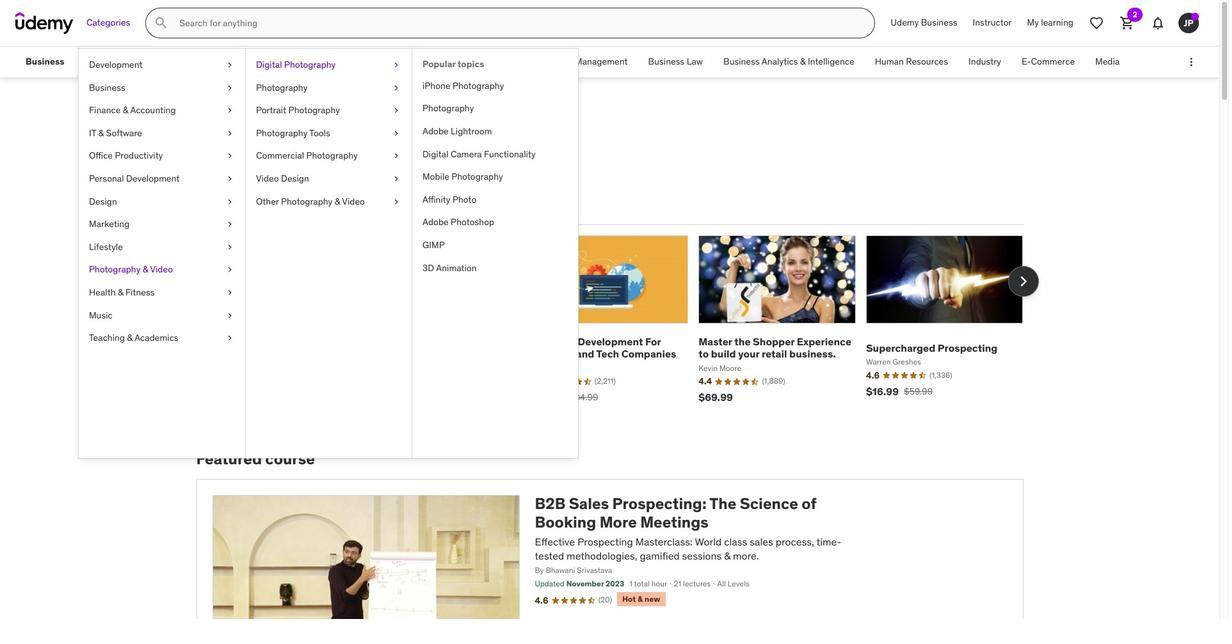 Task type: locate. For each thing, give the bounding box(es) containing it.
development
[[89, 59, 143, 70], [126, 173, 180, 184], [578, 336, 643, 348]]

effective
[[535, 536, 575, 549]]

digital inside "link"
[[423, 148, 449, 160]]

jp link
[[1174, 8, 1205, 38]]

digital camera functionality link
[[412, 143, 578, 166]]

the
[[735, 336, 751, 348]]

1 vertical spatial design
[[89, 196, 117, 207]]

21 lectures
[[674, 580, 711, 589]]

camera
[[451, 148, 482, 160]]

xsmall image inside 'health & fitness' link
[[225, 287, 235, 299]]

xsmall image for commercial photography
[[391, 150, 402, 163]]

1 vertical spatial digital
[[423, 148, 449, 160]]

health & fitness
[[89, 287, 155, 298]]

software
[[106, 127, 142, 139]]

1 horizontal spatial business link
[[79, 77, 245, 99]]

digital up the mobile
[[423, 148, 449, 160]]

0 vertical spatial design
[[281, 173, 309, 184]]

xsmall image inside lifestyle link
[[225, 241, 235, 254]]

lightroom
[[451, 126, 492, 137]]

submit search image
[[154, 15, 169, 31]]

it
[[89, 127, 96, 139]]

media link
[[1086, 47, 1131, 77]]

1
[[630, 580, 633, 589]]

xsmall image for lifestyle
[[225, 241, 235, 254]]

xsmall image inside teaching & academics link
[[225, 332, 235, 345]]

adobe inside "link"
[[423, 126, 449, 137]]

personal
[[89, 173, 124, 184]]

0 horizontal spatial digital
[[256, 59, 282, 70]]

& up fitness
[[143, 264, 148, 276]]

2 vertical spatial video
[[150, 264, 173, 276]]

process,
[[776, 536, 815, 549]]

finance & accounting
[[89, 105, 176, 116]]

arrow pointing to subcategory menu links image
[[75, 47, 86, 77]]

adobe left lightroom
[[423, 126, 449, 137]]

my
[[1028, 17, 1039, 28]]

xsmall image inside photography link
[[391, 82, 402, 94]]

& for health & fitness
[[118, 287, 123, 298]]

lectures
[[683, 580, 711, 589]]

0 vertical spatial to
[[260, 163, 275, 183]]

sales
[[196, 108, 250, 134], [569, 494, 609, 514]]

academics
[[135, 332, 178, 344]]

sales courses
[[196, 108, 338, 134]]

personal development link
[[79, 168, 245, 191]]

photography link for portrait photography
[[246, 77, 412, 99]]

video up other
[[256, 173, 279, 184]]

& right analytics
[[801, 56, 806, 67]]

entrepreneurship
[[96, 56, 166, 67]]

booking
[[535, 513, 596, 533]]

xsmall image for photography tools
[[391, 127, 402, 140]]

to left build
[[699, 348, 709, 361]]

commercial
[[256, 150, 304, 162]]

3d animation
[[423, 262, 477, 274]]

office
[[89, 150, 113, 162]]

development inside business development for startups and tech companies
[[578, 336, 643, 348]]

featured
[[196, 450, 262, 470]]

& for teaching & academics
[[127, 332, 133, 344]]

marketing
[[89, 218, 130, 230]]

1 vertical spatial courses
[[196, 163, 256, 183]]

0 vertical spatial adobe
[[423, 126, 449, 137]]

sales left portrait
[[196, 108, 250, 134]]

1 adobe from the top
[[423, 126, 449, 137]]

project management link
[[534, 47, 638, 77]]

masterclass:
[[636, 536, 693, 549]]

affinity photo
[[423, 194, 477, 205]]

industry link
[[959, 47, 1012, 77]]

2 adobe from the top
[[423, 217, 449, 228]]

operations
[[479, 56, 524, 67]]

2 link
[[1112, 8, 1143, 38]]

xsmall image inside personal development link
[[225, 173, 235, 185]]

photography up you
[[306, 150, 358, 162]]

to down commercial
[[260, 163, 275, 183]]

photography link up lightroom
[[412, 98, 578, 120]]

xsmall image
[[391, 59, 402, 71], [391, 82, 402, 94], [391, 105, 402, 117], [225, 150, 235, 163], [391, 173, 402, 185], [225, 196, 235, 208], [391, 196, 402, 208], [225, 264, 235, 277], [225, 287, 235, 299], [225, 310, 235, 322]]

gimp
[[423, 239, 445, 251]]

0 horizontal spatial business link
[[15, 47, 75, 77]]

& inside b2b sales prospecting: the science of booking more meetings effective prospecting masterclass: world class sales process, time- tested methodologies, gamified sessions & more. by bhawani srivastava
[[724, 550, 731, 563]]

business analytics & intelligence
[[724, 56, 855, 67]]

& right finance in the left of the page
[[123, 105, 128, 116]]

digital photography element
[[412, 49, 578, 459]]

digital
[[256, 59, 282, 70], [423, 148, 449, 160]]

xsmall image inside video design link
[[391, 173, 402, 185]]

1 horizontal spatial video
[[256, 173, 279, 184]]

adobe down affinity
[[423, 217, 449, 228]]

& right it on the top left of the page
[[98, 127, 104, 139]]

xsmall image for finance & accounting
[[225, 105, 235, 117]]

popular
[[423, 58, 456, 70]]

0 horizontal spatial design
[[89, 196, 117, 207]]

of
[[802, 494, 817, 514]]

bhawani
[[546, 566, 575, 576]]

0 vertical spatial prospecting
[[938, 342, 998, 355]]

meetings
[[641, 513, 709, 533]]

1 vertical spatial adobe
[[423, 217, 449, 228]]

udemy business link
[[883, 8, 966, 38]]

operations link
[[469, 47, 534, 77]]

0 horizontal spatial photography link
[[246, 77, 412, 99]]

1 horizontal spatial digital
[[423, 148, 449, 160]]

photography up portrait
[[256, 82, 308, 93]]

xsmall image inside photography tools link
[[391, 127, 402, 140]]

2 management from the left
[[575, 56, 628, 67]]

photography & video
[[89, 264, 173, 276]]

0 vertical spatial sales
[[196, 108, 250, 134]]

design down personal
[[89, 196, 117, 207]]

xsmall image inside music "link"
[[225, 310, 235, 322]]

tested
[[535, 550, 564, 563]]

xsmall image inside digital photography link
[[391, 59, 402, 71]]

to
[[260, 163, 275, 183], [699, 348, 709, 361]]

& right health
[[118, 287, 123, 298]]

more.
[[733, 550, 759, 563]]

science
[[740, 494, 799, 514]]

carousel element
[[196, 236, 1039, 420]]

business left analytics
[[724, 56, 760, 67]]

digital for digital camera functionality
[[423, 148, 449, 160]]

1 horizontal spatial sales
[[569, 494, 609, 514]]

photography link for adobe lightroom
[[412, 98, 578, 120]]

1 management from the left
[[271, 56, 323, 67]]

1 vertical spatial prospecting
[[578, 536, 633, 549]]

fitness
[[125, 287, 155, 298]]

teaching
[[89, 332, 125, 344]]

1 vertical spatial development
[[126, 173, 180, 184]]

adobe inside 'link'
[[423, 217, 449, 228]]

1 total hour
[[630, 580, 667, 589]]

categories
[[86, 17, 130, 28]]

xsmall image
[[225, 59, 235, 71], [225, 82, 235, 94], [225, 105, 235, 117], [225, 127, 235, 140], [391, 127, 402, 140], [391, 150, 402, 163], [225, 173, 235, 185], [225, 218, 235, 231], [225, 241, 235, 254], [225, 332, 235, 345]]

xsmall image inside office productivity link
[[225, 150, 235, 163]]

build
[[711, 348, 736, 361]]

xsmall image for business
[[225, 82, 235, 94]]

xsmall image for photography
[[391, 82, 402, 94]]

& down class at the right of page
[[724, 550, 731, 563]]

started
[[336, 163, 389, 183]]

xsmall image inside it & software link
[[225, 127, 235, 140]]

management up portrait photography
[[271, 56, 323, 67]]

sales inside b2b sales prospecting: the science of booking more meetings effective prospecting masterclass: world class sales process, time- tested methodologies, gamified sessions & more. by bhawani srivastava
[[569, 494, 609, 514]]

business left and
[[531, 336, 576, 348]]

0 vertical spatial courses
[[254, 108, 338, 134]]

0 horizontal spatial prospecting
[[578, 536, 633, 549]]

photography down topics
[[453, 80, 504, 91]]

communication link
[[177, 47, 260, 77]]

intelligence
[[808, 56, 855, 67]]

video down lifestyle link
[[150, 264, 173, 276]]

business link down udemy 'image'
[[15, 47, 75, 77]]

1 vertical spatial to
[[699, 348, 709, 361]]

design inside "link"
[[89, 196, 117, 207]]

office productivity link
[[79, 145, 245, 168]]

supercharged prospecting link
[[866, 342, 998, 355]]

other photography & video
[[256, 196, 365, 207]]

2 vertical spatial development
[[578, 336, 643, 348]]

0 horizontal spatial management
[[271, 56, 323, 67]]

lifestyle
[[89, 241, 123, 253]]

business link up accounting
[[79, 77, 245, 99]]

adobe photoshop link
[[412, 212, 578, 234]]

& right hot
[[638, 595, 643, 605]]

xsmall image inside finance & accounting link
[[225, 105, 235, 117]]

development link
[[79, 54, 245, 77]]

& right teaching
[[127, 332, 133, 344]]

xsmall image inside marketing link
[[225, 218, 235, 231]]

& for it & software
[[98, 127, 104, 139]]

xsmall image inside portrait photography link
[[391, 105, 402, 117]]

most popular button
[[196, 193, 266, 224]]

1 horizontal spatial photography link
[[412, 98, 578, 120]]

entrepreneurship link
[[86, 47, 177, 77]]

photography tools
[[256, 127, 330, 139]]

all
[[718, 580, 726, 589]]

tech
[[597, 348, 619, 361]]

xsmall image for health & fitness
[[225, 287, 235, 299]]

1 vertical spatial video
[[342, 196, 365, 207]]

master
[[699, 336, 733, 348]]

to inside master the shopper experience to build your retail business.
[[699, 348, 709, 361]]

0 horizontal spatial to
[[260, 163, 275, 183]]

topics
[[458, 58, 485, 70]]

photography down you
[[281, 196, 333, 207]]

1 horizontal spatial prospecting
[[938, 342, 998, 355]]

xsmall image for personal development
[[225, 173, 235, 185]]

xsmall image for design
[[225, 196, 235, 208]]

it & software
[[89, 127, 142, 139]]

sales right b2b
[[569, 494, 609, 514]]

video down "started"
[[342, 196, 365, 207]]

1 horizontal spatial to
[[699, 348, 709, 361]]

1 vertical spatial sales
[[569, 494, 609, 514]]

xsmall image inside commercial photography link
[[391, 150, 402, 163]]

& for hot & new
[[638, 595, 643, 605]]

1 horizontal spatial management
[[575, 56, 628, 67]]

adobe for adobe lightroom
[[423, 126, 449, 137]]

photography link up portrait photography
[[246, 77, 412, 99]]

0 vertical spatial digital
[[256, 59, 282, 70]]

digital up portrait
[[256, 59, 282, 70]]

0 vertical spatial video
[[256, 173, 279, 184]]

xsmall image inside photography & video link
[[225, 264, 235, 277]]

xsmall image inside design "link"
[[225, 196, 235, 208]]

management right project
[[575, 56, 628, 67]]

xsmall image inside development link
[[225, 59, 235, 71]]

design down commercial photography
[[281, 173, 309, 184]]

0 horizontal spatial video
[[150, 264, 173, 276]]

business left the law
[[649, 56, 685, 67]]

xsmall image for development
[[225, 59, 235, 71]]

teaching & academics
[[89, 332, 178, 344]]

photography up the health & fitness
[[89, 264, 140, 276]]

prospecting
[[938, 342, 998, 355], [578, 536, 633, 549]]

business analytics & intelligence link
[[713, 47, 865, 77]]

photo
[[453, 194, 477, 205]]

office productivity
[[89, 150, 163, 162]]

your
[[739, 348, 760, 361]]

business left arrow pointing to subcategory menu links image
[[26, 56, 64, 67]]

strategy
[[425, 56, 459, 67]]

xsmall image inside other photography & video link
[[391, 196, 402, 208]]



Task type: vqa. For each thing, say whether or not it's contained in the screenshot.
Richard H.
no



Task type: describe. For each thing, give the bounding box(es) containing it.
xsmall image for portrait photography
[[391, 105, 402, 117]]

xsmall image for office productivity
[[225, 150, 235, 163]]

& down video design link
[[335, 196, 340, 207]]

the
[[710, 494, 737, 514]]

project management
[[544, 56, 628, 67]]

methodologies,
[[567, 550, 638, 563]]

adobe lightroom link
[[412, 120, 578, 143]]

instructor
[[973, 17, 1012, 28]]

Search for anything text field
[[177, 12, 860, 34]]

trending
[[279, 202, 322, 215]]

udemy
[[891, 17, 919, 28]]

udemy business
[[891, 17, 958, 28]]

experience
[[797, 336, 852, 348]]

photography up commercial
[[256, 127, 308, 139]]

my learning link
[[1020, 8, 1082, 38]]

digital photography link
[[246, 54, 412, 77]]

digital photography
[[256, 59, 336, 70]]

mobile photography
[[423, 171, 503, 183]]

photography down digital camera functionality
[[452, 171, 503, 183]]

courses to get you started
[[196, 163, 389, 183]]

xsmall image for it & software
[[225, 127, 235, 140]]

adobe for adobe photoshop
[[423, 217, 449, 228]]

1 horizontal spatial design
[[281, 173, 309, 184]]

iphone photography link
[[412, 75, 578, 98]]

photography up portrait photography
[[284, 59, 336, 70]]

photography tools link
[[246, 122, 412, 145]]

business strategy link
[[376, 47, 469, 77]]

mobile
[[423, 171, 450, 183]]

0 vertical spatial development
[[89, 59, 143, 70]]

notifications image
[[1151, 15, 1166, 31]]

animation
[[436, 262, 477, 274]]

video design link
[[246, 168, 412, 191]]

most popular
[[199, 202, 263, 215]]

xsmall image for music
[[225, 310, 235, 322]]

iphone photography
[[423, 80, 504, 91]]

digital for digital photography
[[256, 59, 282, 70]]

design link
[[79, 191, 245, 213]]

photoshop
[[451, 217, 494, 228]]

finance & accounting link
[[79, 99, 245, 122]]

wishlist image
[[1089, 15, 1105, 31]]

personal development
[[89, 173, 180, 184]]

gimp link
[[412, 234, 578, 257]]

development for business
[[578, 336, 643, 348]]

by
[[535, 566, 544, 576]]

master the shopper experience to build your retail business.
[[699, 336, 852, 361]]

& for finance & accounting
[[123, 105, 128, 116]]

prospecting inside b2b sales prospecting: the science of booking more meetings effective prospecting masterclass: world class sales process, time- tested methodologies, gamified sessions & more. by bhawani srivastava
[[578, 536, 633, 549]]

xsmall image for photography & video
[[225, 264, 235, 277]]

3d animation link
[[412, 257, 578, 280]]

other
[[256, 196, 279, 207]]

& for photography & video
[[143, 264, 148, 276]]

you
[[306, 163, 332, 183]]

more subcategory menu links image
[[1185, 56, 1198, 69]]

new
[[645, 595, 661, 605]]

course
[[265, 450, 315, 470]]

business development for startups and tech companies link
[[531, 336, 677, 361]]

total
[[634, 580, 650, 589]]

adobe lightroom
[[423, 126, 492, 137]]

b2b
[[535, 494, 566, 514]]

xsmall image for video design
[[391, 173, 402, 185]]

prospecting:
[[613, 494, 707, 514]]

accounting
[[130, 105, 176, 116]]

shopper
[[753, 336, 795, 348]]

communication
[[187, 56, 250, 67]]

hour
[[652, 580, 667, 589]]

productivity
[[115, 150, 163, 162]]

categories button
[[79, 8, 138, 38]]

e-
[[1022, 56, 1031, 67]]

business up finance in the left of the page
[[89, 82, 125, 93]]

xsmall image for digital photography
[[391, 59, 402, 71]]

portrait photography link
[[246, 99, 412, 122]]

video design
[[256, 173, 309, 184]]

health & fitness link
[[79, 282, 245, 305]]

sales
[[750, 536, 774, 549]]

shopping cart with 2 items image
[[1120, 15, 1136, 31]]

finance
[[89, 105, 121, 116]]

you have alerts image
[[1192, 13, 1200, 20]]

xsmall image for teaching & academics
[[225, 332, 235, 345]]

levels
[[728, 580, 750, 589]]

trending button
[[276, 193, 325, 224]]

(20)
[[599, 596, 612, 605]]

business law link
[[638, 47, 713, 77]]

startups
[[531, 348, 574, 361]]

functionality
[[484, 148, 536, 160]]

tools
[[310, 127, 330, 139]]

featured course
[[196, 450, 315, 470]]

business left the popular
[[386, 56, 423, 67]]

teaching & academics link
[[79, 327, 245, 350]]

commercial photography link
[[246, 145, 412, 168]]

e-commerce link
[[1012, 47, 1086, 77]]

human resources link
[[865, 47, 959, 77]]

digital camera functionality
[[423, 148, 536, 160]]

xsmall image for marketing
[[225, 218, 235, 231]]

industry
[[969, 56, 1002, 67]]

xsmall image for other photography & video
[[391, 196, 402, 208]]

next image
[[1014, 271, 1034, 292]]

2 horizontal spatial video
[[342, 196, 365, 207]]

business strategy
[[386, 56, 459, 67]]

prospecting inside carousel element
[[938, 342, 998, 355]]

commercial photography
[[256, 150, 358, 162]]

photography up tools
[[289, 105, 340, 116]]

iphone
[[423, 80, 451, 91]]

udemy image
[[15, 12, 74, 34]]

affinity photo link
[[412, 189, 578, 212]]

0 horizontal spatial sales
[[196, 108, 250, 134]]

photography up the adobe lightroom
[[423, 103, 474, 114]]

music
[[89, 310, 113, 321]]

adobe photoshop
[[423, 217, 494, 228]]

b2b sales prospecting: the science of booking more meetings effective prospecting masterclass: world class sales process, time- tested methodologies, gamified sessions & more. by bhawani srivastava
[[535, 494, 842, 576]]

3d
[[423, 262, 434, 274]]

business right udemy
[[921, 17, 958, 28]]

updated november 2023
[[535, 580, 625, 589]]

all levels
[[718, 580, 750, 589]]

master the shopper experience to build your retail business. link
[[699, 336, 852, 361]]

development for personal
[[126, 173, 180, 184]]

supercharged prospecting
[[866, 342, 998, 355]]

human
[[875, 56, 904, 67]]

business inside business development for startups and tech companies
[[531, 336, 576, 348]]



